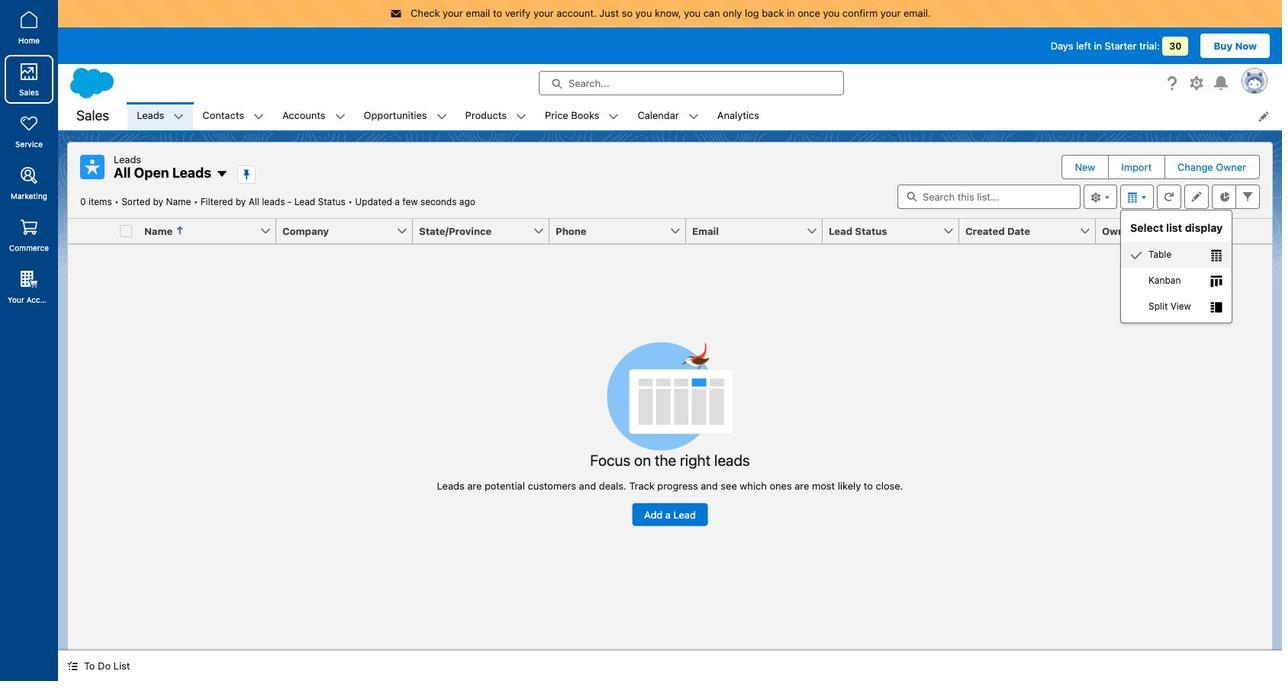 Task type: vqa. For each thing, say whether or not it's contained in the screenshot.
the to in Focus on the right leads status
yes



Task type: describe. For each thing, give the bounding box(es) containing it.
right
[[680, 452, 711, 470]]

0 vertical spatial to
[[493, 7, 502, 19]]

price books list item
[[536, 102, 629, 130]]

text default image inside split view link
[[1211, 301, 1223, 314]]

now
[[1236, 39, 1257, 52]]

2 and from the left
[[701, 480, 718, 492]]

once
[[798, 7, 821, 19]]

all open leads status
[[80, 196, 355, 207]]

company element
[[276, 219, 422, 244]]

split view link
[[1121, 294, 1232, 320]]

your
[[8, 295, 24, 305]]

few
[[403, 196, 418, 207]]

analytics
[[717, 109, 760, 122]]

select list display menu
[[1121, 214, 1232, 320]]

add a lead
[[644, 509, 696, 521]]

3 your from the left
[[881, 7, 901, 19]]

name button
[[138, 219, 260, 243]]

focus
[[590, 452, 631, 470]]

2 by from the left
[[236, 196, 246, 207]]

text default image inside calendar list item
[[688, 111, 699, 122]]

lead status button
[[823, 219, 943, 243]]

service
[[15, 140, 43, 149]]

lead inside lead status button
[[829, 225, 853, 237]]

1 horizontal spatial in
[[1094, 39, 1102, 52]]

your account
[[8, 295, 57, 305]]

which
[[740, 480, 767, 492]]

know,
[[655, 7, 682, 19]]

new
[[1075, 161, 1096, 173]]

1 by from the left
[[153, 196, 163, 207]]

phone button
[[550, 219, 670, 243]]

leads up sorted
[[114, 153, 141, 165]]

contacts list item
[[193, 102, 273, 130]]

1 horizontal spatial sales
[[76, 107, 109, 123]]

list
[[1167, 221, 1183, 234]]

opportunities list item
[[355, 102, 456, 130]]

check your email to verify your account. just so you know, you can only log back in once you confirm your email.
[[411, 7, 931, 19]]

potential
[[485, 480, 525, 492]]

customers
[[528, 480, 576, 492]]

all open leads
[[114, 165, 211, 181]]

text default image inside leads list item
[[174, 111, 184, 122]]

kanban
[[1149, 275, 1181, 286]]

name inside name button
[[144, 225, 173, 237]]

home link
[[5, 3, 53, 52]]

import
[[1122, 161, 1152, 173]]

products link
[[456, 102, 516, 130]]

text default image inside kanban link
[[1211, 275, 1223, 288]]

focus on the right leads
[[590, 452, 750, 470]]

only
[[723, 7, 742, 19]]

state/province button
[[413, 219, 533, 243]]

phone
[[556, 225, 587, 237]]

company
[[282, 225, 329, 237]]

accounts
[[282, 109, 326, 122]]

to inside focus on the right leads status
[[864, 480, 873, 492]]

opportunities link
[[355, 102, 436, 130]]

owner alias element
[[1096, 219, 1242, 244]]

sorted
[[122, 196, 150, 207]]

email
[[692, 225, 719, 237]]

action image
[[1233, 219, 1273, 243]]

the
[[655, 452, 677, 470]]

updated
[[355, 196, 392, 207]]

to
[[84, 660, 95, 673]]

lead status element
[[823, 219, 969, 244]]

ago
[[459, 196, 476, 207]]

calendar list item
[[629, 102, 708, 130]]

Search All Open Leads list view. search field
[[898, 184, 1081, 209]]

change owner
[[1178, 161, 1247, 173]]

change owner button
[[1166, 155, 1259, 178]]

contacts link
[[193, 102, 253, 130]]

created date element
[[960, 219, 1105, 244]]

0 horizontal spatial all
[[114, 165, 131, 181]]

products list item
[[456, 102, 536, 130]]

log
[[745, 7, 759, 19]]

state/province element
[[413, 219, 559, 244]]

email.
[[904, 7, 931, 19]]

close.
[[876, 480, 903, 492]]

add a lead button
[[632, 503, 708, 526]]

left
[[1076, 39, 1092, 52]]

accounts list item
[[273, 102, 355, 130]]

price books link
[[536, 102, 609, 130]]

0
[[80, 196, 86, 207]]

confirm
[[843, 7, 878, 19]]

home
[[18, 36, 40, 45]]

so
[[622, 7, 633, 19]]

check
[[411, 7, 440, 19]]

table
[[1149, 249, 1172, 260]]

on
[[634, 452, 651, 470]]

email
[[466, 7, 490, 19]]

2 are from the left
[[795, 480, 810, 492]]

-
[[288, 196, 292, 207]]

1 your from the left
[[443, 7, 463, 19]]

0 vertical spatial leads
[[262, 196, 285, 207]]

0 vertical spatial a
[[395, 196, 400, 207]]

a inside button
[[666, 509, 671, 521]]

company button
[[276, 219, 396, 243]]

trial:
[[1140, 39, 1160, 52]]

days
[[1051, 39, 1074, 52]]

do
[[98, 660, 111, 673]]

search...
[[569, 77, 610, 89]]

leads inside leads link
[[137, 109, 164, 122]]

import button
[[1110, 155, 1164, 178]]

0 vertical spatial name
[[166, 196, 191, 207]]

text default image inside 'price books' 'list item'
[[609, 111, 620, 122]]

owner inside "button"
[[1102, 225, 1135, 237]]

select list display
[[1131, 221, 1223, 234]]

owner alias
[[1102, 225, 1162, 237]]

status inside lead status button
[[855, 225, 888, 237]]

1 vertical spatial all
[[249, 196, 259, 207]]

1 you from the left
[[636, 7, 652, 19]]

service link
[[5, 107, 53, 156]]

items
[[88, 196, 112, 207]]



Task type: locate. For each thing, give the bounding box(es) containing it.
date
[[1008, 225, 1031, 237]]

alias
[[1137, 225, 1162, 237]]

sales
[[19, 88, 39, 97], [76, 107, 109, 123]]

text default image up split view link
[[1211, 275, 1223, 288]]

and
[[579, 480, 596, 492], [701, 480, 718, 492]]

text default image right products
[[516, 111, 527, 122]]

books
[[571, 109, 600, 122]]

a left few
[[395, 196, 400, 207]]

you left can
[[684, 7, 701, 19]]

seconds
[[421, 196, 457, 207]]

search... button
[[539, 71, 844, 95]]

focus on the right leads status
[[437, 343, 903, 526]]

0 horizontal spatial leads
[[262, 196, 285, 207]]

all left -
[[249, 196, 259, 207]]

1 horizontal spatial owner
[[1216, 161, 1247, 173]]

created date button
[[960, 219, 1079, 243]]

text default image right books at the top
[[609, 111, 620, 122]]

email element
[[686, 219, 832, 244]]

you right so
[[636, 7, 652, 19]]

split
[[1149, 301, 1168, 312]]

marketing link
[[5, 159, 53, 208]]

to do list
[[84, 660, 130, 673]]

1 horizontal spatial by
[[236, 196, 246, 207]]

1 vertical spatial a
[[666, 509, 671, 521]]

phone element
[[550, 219, 695, 244]]

by right filtered
[[236, 196, 246, 207]]

your
[[443, 7, 463, 19], [534, 7, 554, 19], [881, 7, 901, 19]]

text default image left table
[[1131, 250, 1143, 262]]

0 horizontal spatial in
[[787, 7, 795, 19]]

2 horizontal spatial lead
[[829, 225, 853, 237]]

sales up 'service' link
[[19, 88, 39, 97]]

0 horizontal spatial are
[[467, 480, 482, 492]]

buy now
[[1214, 39, 1257, 52]]

1 vertical spatial name
[[144, 225, 173, 237]]

leads up filtered
[[172, 165, 211, 181]]

buy
[[1214, 39, 1233, 52]]

sales left leads link
[[76, 107, 109, 123]]

text default image down "search..." button
[[688, 111, 699, 122]]

accounts link
[[273, 102, 335, 130]]

to do list button
[[58, 651, 139, 682]]

your left email
[[443, 7, 463, 19]]

item number image
[[68, 219, 114, 243]]

2 horizontal spatial •
[[348, 196, 353, 207]]

lead status
[[829, 225, 888, 237]]

1 horizontal spatial your
[[534, 7, 554, 19]]

in
[[787, 7, 795, 19], [1094, 39, 1102, 52]]

text default image inside to do list button
[[67, 661, 78, 672]]

open
[[134, 165, 169, 181]]

leads up see on the bottom
[[715, 452, 750, 470]]

1 horizontal spatial all
[[249, 196, 259, 207]]

all left the open
[[114, 165, 131, 181]]

table link
[[1121, 242, 1232, 268]]

just
[[600, 7, 619, 19]]

back
[[762, 7, 784, 19]]

a right add
[[666, 509, 671, 521]]

lead inside the add a lead button
[[674, 509, 696, 521]]

1 are from the left
[[467, 480, 482, 492]]

state/province
[[419, 225, 492, 237]]

1 horizontal spatial a
[[666, 509, 671, 521]]

starter
[[1105, 39, 1137, 52]]

name
[[166, 196, 191, 207], [144, 225, 173, 237]]

text default image inside 'products' list item
[[516, 111, 527, 122]]

1 vertical spatial text default image
[[67, 661, 78, 672]]

you right once in the right of the page
[[823, 7, 840, 19]]

0 horizontal spatial •
[[115, 196, 119, 207]]

1 vertical spatial lead
[[829, 225, 853, 237]]

• right items
[[115, 196, 119, 207]]

and left see on the bottom
[[701, 480, 718, 492]]

your right verify
[[534, 7, 554, 19]]

0 vertical spatial lead
[[295, 196, 315, 207]]

• left updated
[[348, 196, 353, 207]]

name element
[[138, 219, 286, 244]]

2 horizontal spatial you
[[823, 7, 840, 19]]

display
[[1185, 221, 1223, 234]]

text default image down display
[[1211, 250, 1223, 262]]

0 vertical spatial all
[[114, 165, 131, 181]]

contacts
[[203, 109, 244, 122]]

0 vertical spatial status
[[318, 196, 346, 207]]

commerce link
[[5, 211, 53, 260]]

0 horizontal spatial status
[[318, 196, 346, 207]]

0 horizontal spatial by
[[153, 196, 163, 207]]

text default image
[[1211, 301, 1223, 314], [67, 661, 78, 672]]

see
[[721, 480, 737, 492]]

kanban link
[[1121, 268, 1232, 294]]

owner alias button
[[1096, 219, 1216, 243]]

text default image inside contacts list item
[[253, 111, 264, 122]]

account.
[[557, 7, 597, 19]]

can
[[704, 7, 720, 19]]

by right sorted
[[153, 196, 163, 207]]

analytics link
[[708, 102, 769, 130]]

0 items • sorted by name • filtered by all leads - lead status • updated a few seconds ago
[[80, 196, 476, 207]]

created date
[[966, 225, 1031, 237]]

add
[[644, 509, 663, 521]]

new button
[[1063, 155, 1108, 178]]

text default image right the contacts
[[253, 111, 264, 122]]

ones
[[770, 480, 792, 492]]

3 you from the left
[[823, 7, 840, 19]]

buy now button
[[1201, 33, 1270, 58]]

created
[[966, 225, 1005, 237]]

1 vertical spatial to
[[864, 480, 873, 492]]

0 vertical spatial sales
[[19, 88, 39, 97]]

3 • from the left
[[348, 196, 353, 207]]

cell
[[114, 219, 138, 244]]

price books
[[545, 109, 600, 122]]

and left deals.
[[579, 480, 596, 492]]

list
[[128, 102, 1283, 130]]

0 horizontal spatial and
[[579, 480, 596, 492]]

split view
[[1149, 301, 1192, 312]]

calendar link
[[629, 102, 688, 130]]

2 your from the left
[[534, 7, 554, 19]]

text default image inside the opportunities list item
[[436, 111, 447, 122]]

opportunities
[[364, 109, 427, 122]]

text default image right accounts
[[335, 111, 346, 122]]

text default image right the view
[[1211, 301, 1223, 314]]

to
[[493, 7, 502, 19], [864, 480, 873, 492]]

1 horizontal spatial and
[[701, 480, 718, 492]]

by
[[153, 196, 163, 207], [236, 196, 246, 207]]

1 horizontal spatial you
[[684, 7, 701, 19]]

0 horizontal spatial text default image
[[67, 661, 78, 672]]

marketing
[[11, 192, 47, 201]]

1 horizontal spatial to
[[864, 480, 873, 492]]

text default image
[[174, 111, 184, 122], [253, 111, 264, 122], [335, 111, 346, 122], [436, 111, 447, 122], [516, 111, 527, 122], [609, 111, 620, 122], [688, 111, 699, 122], [216, 168, 228, 180], [1131, 250, 1143, 262], [1211, 250, 1223, 262], [1211, 275, 1223, 288]]

1 vertical spatial leads
[[715, 452, 750, 470]]

1 horizontal spatial •
[[194, 196, 198, 207]]

are left the potential
[[467, 480, 482, 492]]

2 you from the left
[[684, 7, 701, 19]]

2 horizontal spatial your
[[881, 7, 901, 19]]

0 vertical spatial owner
[[1216, 161, 1247, 173]]

all
[[114, 165, 131, 181], [249, 196, 259, 207]]

commerce
[[9, 244, 49, 253]]

leads left -
[[262, 196, 285, 207]]

leads inside status
[[715, 452, 750, 470]]

0 vertical spatial text default image
[[1211, 301, 1223, 314]]

owner right change
[[1216, 161, 1247, 173]]

leads up the open
[[137, 109, 164, 122]]

list
[[113, 660, 130, 673]]

your left email.
[[881, 7, 901, 19]]

1 vertical spatial owner
[[1102, 225, 1135, 237]]

calendar
[[638, 109, 679, 122]]

0 horizontal spatial a
[[395, 196, 400, 207]]

2 • from the left
[[194, 196, 198, 207]]

status
[[318, 196, 346, 207], [855, 225, 888, 237]]

text default image up the all open leads status
[[216, 168, 228, 180]]

text default image left to
[[67, 661, 78, 672]]

verify
[[505, 7, 531, 19]]

in right "left"
[[1094, 39, 1102, 52]]

leads left the potential
[[437, 480, 465, 492]]

cell inside the "all open leads|leads|list view" element
[[114, 219, 138, 244]]

leads are potential customers and deals. track progress and see which ones are most likely to close.
[[437, 480, 903, 492]]

track
[[629, 480, 655, 492]]

owner inside button
[[1216, 161, 1247, 173]]

1 vertical spatial sales
[[76, 107, 109, 123]]

1 horizontal spatial are
[[795, 480, 810, 492]]

0 horizontal spatial owner
[[1102, 225, 1135, 237]]

text default image left contacts link
[[174, 111, 184, 122]]

0 horizontal spatial your
[[443, 7, 463, 19]]

1 horizontal spatial text default image
[[1211, 301, 1223, 314]]

lead
[[295, 196, 315, 207], [829, 225, 853, 237], [674, 509, 696, 521]]

are right ones
[[795, 480, 810, 492]]

progress
[[658, 480, 698, 492]]

view
[[1171, 301, 1192, 312]]

to right likely
[[864, 480, 873, 492]]

account
[[26, 295, 57, 305]]

1 • from the left
[[115, 196, 119, 207]]

1 vertical spatial status
[[855, 225, 888, 237]]

text default image left products link
[[436, 111, 447, 122]]

are
[[467, 480, 482, 492], [795, 480, 810, 492]]

sales link
[[5, 55, 53, 104]]

1 horizontal spatial lead
[[674, 509, 696, 521]]

0 vertical spatial in
[[787, 7, 795, 19]]

1 and from the left
[[579, 480, 596, 492]]

1 horizontal spatial status
[[855, 225, 888, 237]]

item number element
[[68, 219, 114, 244]]

text default image inside accounts 'list item'
[[335, 111, 346, 122]]

name down all open leads
[[166, 196, 191, 207]]

0 horizontal spatial lead
[[295, 196, 315, 207]]

list containing leads
[[128, 102, 1283, 130]]

most
[[812, 480, 835, 492]]

owner left alias
[[1102, 225, 1135, 237]]

all open leads|leads|list view element
[[67, 142, 1273, 651]]

leads inside focus on the right leads status
[[437, 480, 465, 492]]

name down sorted
[[144, 225, 173, 237]]

• left filtered
[[194, 196, 198, 207]]

in right back
[[787, 7, 795, 19]]

0 horizontal spatial you
[[636, 7, 652, 19]]

to right email
[[493, 7, 502, 19]]

1 vertical spatial in
[[1094, 39, 1102, 52]]

email button
[[686, 219, 806, 243]]

action element
[[1233, 219, 1273, 244]]

0 horizontal spatial sales
[[19, 88, 39, 97]]

0 horizontal spatial to
[[493, 7, 502, 19]]

leads list item
[[128, 102, 193, 130]]

2 vertical spatial lead
[[674, 509, 696, 521]]

deals.
[[599, 480, 627, 492]]

30
[[1170, 40, 1182, 52]]

1 horizontal spatial leads
[[715, 452, 750, 470]]



